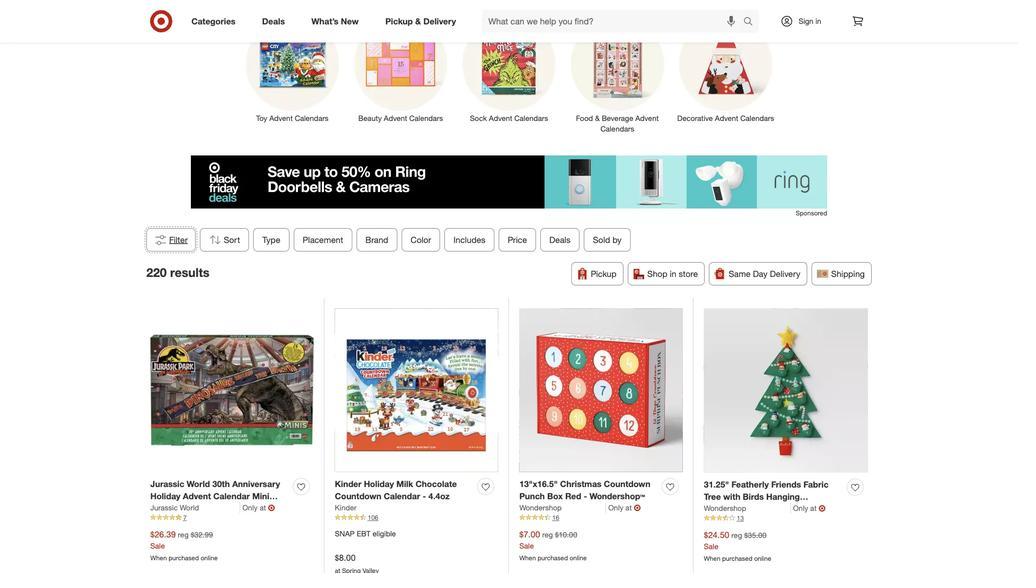 Task type: vqa. For each thing, say whether or not it's contained in the screenshot.


Task type: locate. For each thing, give the bounding box(es) containing it.
calendar down milk
[[384, 491, 421, 501]]

reg inside $24.50 reg $35.00 sale when purchased online
[[732, 531, 743, 540]]

calendar inside kinder holiday milk chocolate countdown calendar - 4.4oz
[[384, 491, 421, 501]]

7 link
[[150, 513, 314, 522]]

deals button
[[541, 228, 580, 252]]

delivery inside button
[[770, 269, 801, 279]]

220 results
[[146, 265, 210, 280]]

0 vertical spatial jurassic
[[150, 479, 184, 489]]

online down '$35.00'
[[755, 554, 772, 562]]

filter button
[[146, 228, 196, 252]]

wondershop down with
[[704, 503, 747, 513]]

1 vertical spatial holiday
[[150, 491, 181, 501]]

0 vertical spatial kinder
[[335, 479, 362, 489]]

birds
[[743, 492, 764, 502]]

(target
[[194, 503, 222, 514]]

31.25"
[[704, 479, 730, 490]]

when inside $7.00 reg $10.00 sale when purchased online
[[520, 554, 536, 562]]

advent inside jurassic world 30th anniversary holiday advent calendar mini figure set (target exclusive)
[[183, 491, 211, 501]]

pickup inside "link"
[[386, 16, 413, 26]]

0 horizontal spatial online
[[201, 554, 218, 562]]

world for jurassic world
[[180, 503, 199, 512]]

- left 4.4oz
[[423, 491, 426, 501]]

green
[[704, 516, 729, 526]]

holiday left milk
[[364, 479, 394, 489]]

deals inside button
[[550, 235, 571, 245]]

delivery for pickup & delivery
[[424, 16, 456, 26]]

1 horizontal spatial only at ¬
[[609, 502, 641, 513]]

wondershop link for with
[[704, 503, 792, 514]]

wondershop™ up 16 link
[[590, 491, 645, 501]]

0 horizontal spatial calendar
[[213, 491, 250, 501]]

purchased inside $24.50 reg $35.00 sale when purchased online
[[723, 554, 753, 562]]

- inside 31.25" featherly friends fabric tree with birds hanging christmas countdown calendar green - wondershop™
[[731, 516, 735, 526]]

- right red
[[584, 491, 588, 501]]

0 vertical spatial christmas
[[560, 479, 602, 489]]

sale down $24.50
[[704, 542, 719, 551]]

food
[[576, 114, 593, 123]]

2 horizontal spatial purchased
[[723, 554, 753, 562]]

sale down $26.39
[[150, 541, 165, 550]]

wondershop™ up '$35.00'
[[737, 516, 793, 526]]

¬ down mini
[[268, 502, 275, 513]]

1 horizontal spatial ¬
[[634, 502, 641, 513]]

13"x16.5"
[[520, 479, 558, 489]]

delivery inside "link"
[[424, 16, 456, 26]]

jurassic left set
[[150, 503, 178, 512]]

reg down 13
[[732, 531, 743, 540]]

same day delivery button
[[710, 262, 808, 286]]

13
[[737, 514, 744, 522]]

placement button
[[294, 228, 353, 252]]

countdown down "hanging"
[[748, 504, 795, 514]]

in inside button
[[670, 269, 677, 279]]

1 vertical spatial deals
[[550, 235, 571, 245]]

What can we help you find? suggestions appear below search field
[[482, 10, 747, 33]]

only down mini
[[243, 503, 258, 512]]

chocolate
[[416, 479, 457, 489]]

in right sign
[[816, 16, 822, 26]]

world inside jurassic world 30th anniversary holiday advent calendar mini figure set (target exclusive)
[[187, 479, 210, 489]]

calendars inside toy advent calendars link
[[295, 114, 329, 123]]

reg inside $7.00 reg $10.00 sale when purchased online
[[543, 530, 553, 539]]

purchased down '$35.00'
[[723, 554, 753, 562]]

christmas inside 31.25" featherly friends fabric tree with birds hanging christmas countdown calendar green - wondershop™
[[704, 504, 746, 514]]

calendar inside 31.25" featherly friends fabric tree with birds hanging christmas countdown calendar green - wondershop™
[[797, 504, 834, 514]]

only up 13 link
[[794, 503, 809, 513]]

deals left what's
[[262, 16, 285, 26]]

new
[[341, 16, 359, 26]]

$26.39
[[150, 529, 176, 540]]

sale for $24.50
[[704, 542, 719, 551]]

0 horizontal spatial when
[[150, 554, 167, 562]]

in for shop
[[670, 269, 677, 279]]

punch
[[520, 491, 545, 501]]

price button
[[499, 228, 536, 252]]

0 horizontal spatial only at ¬
[[243, 502, 275, 513]]

0 horizontal spatial christmas
[[560, 479, 602, 489]]

delivery for same day delivery
[[770, 269, 801, 279]]

in inside "link"
[[816, 16, 822, 26]]

decorative
[[678, 114, 713, 123]]

2 horizontal spatial reg
[[732, 531, 743, 540]]

wondershop down punch
[[520, 503, 562, 512]]

1 vertical spatial world
[[180, 503, 199, 512]]

calendar down the 30th
[[213, 491, 250, 501]]

in
[[816, 16, 822, 26], [670, 269, 677, 279]]

1 horizontal spatial countdown
[[604, 479, 651, 489]]

online down $32.99
[[201, 554, 218, 562]]

& for pickup
[[415, 16, 421, 26]]

when down the $7.00
[[520, 554, 536, 562]]

0 horizontal spatial wondershop™
[[590, 491, 645, 501]]

0 horizontal spatial holiday
[[150, 491, 181, 501]]

when inside '$26.39 reg $32.99 sale when purchased online'
[[150, 554, 167, 562]]

reg down 7
[[178, 530, 189, 539]]

2 vertical spatial countdown
[[748, 504, 795, 514]]

kinder holiday milk chocolate countdown calendar - 4.4oz image
[[335, 309, 499, 472], [335, 309, 499, 472]]

at
[[260, 503, 266, 512], [626, 503, 632, 512], [811, 503, 817, 513]]

pickup inside 'pickup' button
[[591, 269, 617, 279]]

1 horizontal spatial sale
[[520, 541, 534, 550]]

purchased for $24.50
[[723, 554, 753, 562]]

world left the 30th
[[187, 479, 210, 489]]

sold by
[[593, 235, 622, 245]]

- inside kinder holiday milk chocolate countdown calendar - 4.4oz
[[423, 491, 426, 501]]

2 horizontal spatial -
[[731, 516, 735, 526]]

0 horizontal spatial reg
[[178, 530, 189, 539]]

2 horizontal spatial calendar
[[797, 504, 834, 514]]

purchased inside '$26.39 reg $32.99 sale when purchased online'
[[169, 554, 199, 562]]

sale inside '$26.39 reg $32.99 sale when purchased online'
[[150, 541, 165, 550]]

0 horizontal spatial sale
[[150, 541, 165, 550]]

1 vertical spatial kinder
[[335, 503, 357, 512]]

- for wondershop™
[[584, 491, 588, 501]]

0 vertical spatial pickup
[[386, 16, 413, 26]]

when down $24.50
[[704, 554, 721, 562]]

world up 7
[[180, 503, 199, 512]]

1 horizontal spatial at
[[626, 503, 632, 512]]

1 vertical spatial &
[[595, 114, 600, 123]]

online inside '$26.39 reg $32.99 sale when purchased online'
[[201, 554, 218, 562]]

jurassic world link
[[150, 502, 240, 513]]

when inside $24.50 reg $35.00 sale when purchased online
[[704, 554, 721, 562]]

sponsored
[[796, 209, 828, 217]]

0 vertical spatial deals
[[262, 16, 285, 26]]

holiday inside jurassic world 30th anniversary holiday advent calendar mini figure set (target exclusive)
[[150, 491, 181, 501]]

0 horizontal spatial wondershop
[[520, 503, 562, 512]]

holiday up figure
[[150, 491, 181, 501]]

0 horizontal spatial &
[[415, 16, 421, 26]]

shipping button
[[812, 262, 872, 286]]

¬ down fabric
[[819, 503, 826, 513]]

& inside "link"
[[415, 16, 421, 26]]

1 vertical spatial wondershop™
[[737, 516, 793, 526]]

1 horizontal spatial wondershop
[[704, 503, 747, 513]]

0 horizontal spatial at
[[260, 503, 266, 512]]

in left store
[[670, 269, 677, 279]]

& inside food & beverage advent calendars
[[595, 114, 600, 123]]

1 vertical spatial delivery
[[770, 269, 801, 279]]

deals left sold
[[550, 235, 571, 245]]

at for hanging
[[811, 503, 817, 513]]

2 horizontal spatial online
[[755, 554, 772, 562]]

0 horizontal spatial only
[[243, 503, 258, 512]]

calendar inside jurassic world 30th anniversary holiday advent calendar mini figure set (target exclusive)
[[213, 491, 250, 501]]

food & beverage advent calendars
[[576, 114, 659, 133]]

¬
[[268, 502, 275, 513], [634, 502, 641, 513], [819, 503, 826, 513]]

- left 13
[[731, 516, 735, 526]]

what's new link
[[303, 10, 372, 33]]

0 horizontal spatial wondershop link
[[520, 502, 607, 513]]

online for $26.39
[[201, 554, 218, 562]]

31.25" featherly friends fabric tree with birds hanging christmas countdown calendar green - wondershop™ link
[[704, 479, 843, 526]]

type button
[[254, 228, 290, 252]]

sale inside $7.00 reg $10.00 sale when purchased online
[[520, 541, 534, 550]]

0 horizontal spatial ¬
[[268, 502, 275, 513]]

1 horizontal spatial in
[[816, 16, 822, 26]]

wondershop link up 16
[[520, 502, 607, 513]]

only at ¬ up 16 link
[[609, 502, 641, 513]]

2 horizontal spatial ¬
[[819, 503, 826, 513]]

- for 4.4oz
[[423, 491, 426, 501]]

1 horizontal spatial calendar
[[384, 491, 421, 501]]

¬ for hanging
[[819, 503, 826, 513]]

0 horizontal spatial deals
[[262, 16, 285, 26]]

13"x16.5" christmas countdown punch box red - wondershop™ image
[[520, 309, 683, 472], [520, 309, 683, 472]]

store
[[679, 269, 698, 279]]

delivery
[[424, 16, 456, 26], [770, 269, 801, 279]]

1 vertical spatial in
[[670, 269, 677, 279]]

purchased for $26.39
[[169, 554, 199, 562]]

pickup right new
[[386, 16, 413, 26]]

reg right the $7.00
[[543, 530, 553, 539]]

sale down the $7.00
[[520, 541, 534, 550]]

1 horizontal spatial reg
[[543, 530, 553, 539]]

type
[[263, 235, 281, 245]]

sock advent calendars link
[[455, 15, 564, 124]]

calendars inside beauty advent calendars link
[[410, 114, 443, 123]]

pickup for pickup & delivery
[[386, 16, 413, 26]]

when down $26.39
[[150, 554, 167, 562]]

2 horizontal spatial countdown
[[748, 504, 795, 514]]

1 horizontal spatial purchased
[[538, 554, 568, 562]]

milk
[[397, 479, 413, 489]]

1 vertical spatial pickup
[[591, 269, 617, 279]]

toy advent calendars
[[256, 114, 329, 123]]

world
[[187, 479, 210, 489], [180, 503, 199, 512]]

calendar
[[213, 491, 250, 501], [384, 491, 421, 501], [797, 504, 834, 514]]

-
[[423, 491, 426, 501], [584, 491, 588, 501], [731, 516, 735, 526]]

jurassic for jurassic world
[[150, 503, 178, 512]]

0 horizontal spatial delivery
[[424, 16, 456, 26]]

christmas down with
[[704, 504, 746, 514]]

advent inside food & beverage advent calendars
[[636, 114, 659, 123]]

at up 16 link
[[626, 503, 632, 512]]

advent right sock
[[489, 114, 513, 123]]

only at ¬
[[243, 502, 275, 513], [609, 502, 641, 513], [794, 503, 826, 513]]

1 horizontal spatial delivery
[[770, 269, 801, 279]]

wondershop™
[[590, 491, 645, 501], [737, 516, 793, 526]]

wondershop™ inside 31.25" featherly friends fabric tree with birds hanging christmas countdown calendar green - wondershop™
[[737, 516, 793, 526]]

what's
[[312, 16, 339, 26]]

0 horizontal spatial -
[[423, 491, 426, 501]]

advent right beverage
[[636, 114, 659, 123]]

¬ for mini
[[268, 502, 275, 513]]

online for $24.50
[[755, 554, 772, 562]]

13 link
[[704, 514, 868, 523]]

1 horizontal spatial online
[[570, 554, 587, 562]]

reg inside '$26.39 reg $32.99 sale when purchased online'
[[178, 530, 189, 539]]

online down $10.00
[[570, 554, 587, 562]]

¬ up 16 link
[[634, 502, 641, 513]]

only up 16 link
[[609, 503, 624, 512]]

reg for $7.00
[[543, 530, 553, 539]]

1 horizontal spatial holiday
[[364, 479, 394, 489]]

calendars inside decorative advent calendars link
[[741, 114, 775, 123]]

calendar down fabric
[[797, 504, 834, 514]]

30th
[[213, 479, 230, 489]]

0 horizontal spatial countdown
[[335, 491, 382, 501]]

1 horizontal spatial pickup
[[591, 269, 617, 279]]

1 horizontal spatial when
[[520, 554, 536, 562]]

at for wondershop™
[[626, 503, 632, 512]]

0 vertical spatial holiday
[[364, 479, 394, 489]]

sort
[[224, 235, 240, 245]]

featherly
[[732, 479, 769, 490]]

kinder up kinder link
[[335, 479, 362, 489]]

0 vertical spatial countdown
[[604, 479, 651, 489]]

jurassic inside jurassic world 30th anniversary holiday advent calendar mini figure set (target exclusive)
[[150, 479, 184, 489]]

0 horizontal spatial pickup
[[386, 16, 413, 26]]

& for food
[[595, 114, 600, 123]]

0 vertical spatial world
[[187, 479, 210, 489]]

¬ for wondershop™
[[634, 502, 641, 513]]

wondershop link up 13
[[704, 503, 792, 514]]

- inside 13"x16.5" christmas countdown punch box red - wondershop™
[[584, 491, 588, 501]]

brand
[[366, 235, 389, 245]]

$24.50
[[704, 530, 730, 540]]

0 vertical spatial delivery
[[424, 16, 456, 26]]

advent for decorative
[[715, 114, 739, 123]]

2 horizontal spatial at
[[811, 503, 817, 513]]

sign in
[[799, 16, 822, 26]]

results
[[170, 265, 210, 280]]

same day delivery
[[729, 269, 801, 279]]

only for mini
[[243, 503, 258, 512]]

0 vertical spatial &
[[415, 16, 421, 26]]

purchased inside $7.00 reg $10.00 sale when purchased online
[[538, 554, 568, 562]]

1 horizontal spatial &
[[595, 114, 600, 123]]

2 horizontal spatial only
[[794, 503, 809, 513]]

at for mini
[[260, 503, 266, 512]]

pickup down sold by 'button'
[[591, 269, 617, 279]]

1 horizontal spatial christmas
[[704, 504, 746, 514]]

online inside $24.50 reg $35.00 sale when purchased online
[[755, 554, 772, 562]]

&
[[415, 16, 421, 26], [595, 114, 600, 123]]

shop in store
[[648, 269, 698, 279]]

1 vertical spatial jurassic
[[150, 503, 178, 512]]

1 horizontal spatial wondershop link
[[704, 503, 792, 514]]

1 horizontal spatial -
[[584, 491, 588, 501]]

hanging
[[767, 492, 800, 502]]

1 horizontal spatial deals
[[550, 235, 571, 245]]

decorative advent calendars
[[678, 114, 775, 123]]

kinder up snap
[[335, 503, 357, 512]]

wondershop
[[520, 503, 562, 512], [704, 503, 747, 513]]

at down mini
[[260, 503, 266, 512]]

includes button
[[445, 228, 495, 252]]

sale inside $24.50 reg $35.00 sale when purchased online
[[704, 542, 719, 551]]

advent up the jurassic world link
[[183, 491, 211, 501]]

1 jurassic from the top
[[150, 479, 184, 489]]

2 jurassic from the top
[[150, 503, 178, 512]]

jurassic
[[150, 479, 184, 489], [150, 503, 178, 512]]

only at ¬ down mini
[[243, 502, 275, 513]]

1 vertical spatial countdown
[[335, 491, 382, 501]]

online inside $7.00 reg $10.00 sale when purchased online
[[570, 554, 587, 562]]

christmas up red
[[560, 479, 602, 489]]

0 vertical spatial wondershop™
[[590, 491, 645, 501]]

at down fabric
[[811, 503, 817, 513]]

purchased down $32.99
[[169, 554, 199, 562]]

when
[[150, 554, 167, 562], [520, 554, 536, 562], [704, 554, 721, 562]]

advent
[[270, 114, 293, 123], [384, 114, 408, 123], [489, 114, 513, 123], [636, 114, 659, 123], [715, 114, 739, 123], [183, 491, 211, 501]]

by
[[613, 235, 622, 245]]

kinder inside kinder holiday milk chocolate countdown calendar - 4.4oz
[[335, 479, 362, 489]]

deals for deals button
[[550, 235, 571, 245]]

1 vertical spatial christmas
[[704, 504, 746, 514]]

countdown up kinder link
[[335, 491, 382, 501]]

eligible
[[373, 529, 396, 538]]

0 horizontal spatial purchased
[[169, 554, 199, 562]]

only at ¬ down fabric
[[794, 503, 826, 513]]

kinder holiday milk chocolate countdown calendar - 4.4oz link
[[335, 478, 474, 502]]

2 horizontal spatial only at ¬
[[794, 503, 826, 513]]

search
[[739, 17, 765, 27]]

calendars inside the sock advent calendars link
[[515, 114, 549, 123]]

1 kinder from the top
[[335, 479, 362, 489]]

advent right toy
[[270, 114, 293, 123]]

sale
[[150, 541, 165, 550], [520, 541, 534, 550], [704, 542, 719, 551]]

jurassic up "jurassic world"
[[150, 479, 184, 489]]

2 horizontal spatial sale
[[704, 542, 719, 551]]

purchased down $10.00
[[538, 554, 568, 562]]

advent right beauty
[[384, 114, 408, 123]]

countdown up 16 link
[[604, 479, 651, 489]]

countdown
[[604, 479, 651, 489], [335, 491, 382, 501], [748, 504, 795, 514]]

advent right decorative
[[715, 114, 739, 123]]

1 horizontal spatial only
[[609, 503, 624, 512]]

2 horizontal spatial when
[[704, 554, 721, 562]]

0 vertical spatial in
[[816, 16, 822, 26]]

only for wondershop™
[[609, 503, 624, 512]]

in for sign
[[816, 16, 822, 26]]

2 kinder from the top
[[335, 503, 357, 512]]

1 horizontal spatial wondershop™
[[737, 516, 793, 526]]

0 horizontal spatial in
[[670, 269, 677, 279]]

31.25" featherly friends fabric tree with birds hanging christmas countdown calendar green - wondershop™ image
[[704, 309, 868, 473], [704, 309, 868, 473]]

jurassic world 30th anniversary holiday advent calendar mini figure set (target exclusive) image
[[150, 309, 314, 472], [150, 309, 314, 472]]

purchased for $7.00
[[538, 554, 568, 562]]

13"x16.5" christmas countdown punch box red - wondershop™ link
[[520, 478, 658, 502]]



Task type: describe. For each thing, give the bounding box(es) containing it.
wondershop for tree
[[704, 503, 747, 513]]

mini
[[252, 491, 270, 501]]

sign in link
[[772, 10, 838, 33]]

online for $7.00
[[570, 554, 587, 562]]

only for hanging
[[794, 503, 809, 513]]

31.25" featherly friends fabric tree with birds hanging christmas countdown calendar green - wondershop™
[[704, 479, 834, 526]]

only at ¬ for mini
[[243, 502, 275, 513]]

advent for beauty
[[384, 114, 408, 123]]

kinder for kinder
[[335, 503, 357, 512]]

kinder for kinder holiday milk chocolate countdown calendar - 4.4oz
[[335, 479, 362, 489]]

advertisement region
[[191, 155, 828, 209]]

deals link
[[253, 10, 298, 33]]

only at ¬ for hanging
[[794, 503, 826, 513]]

$7.00
[[520, 529, 540, 540]]

pickup & delivery
[[386, 16, 456, 26]]

$24.50 reg $35.00 sale when purchased online
[[704, 530, 772, 562]]

deals for deals link
[[262, 16, 285, 26]]

wondershop link for red
[[520, 502, 607, 513]]

calendars inside food & beverage advent calendars
[[601, 124, 635, 133]]

friends
[[772, 479, 802, 490]]

shop
[[648, 269, 668, 279]]

sock advent calendars
[[470, 114, 549, 123]]

$32.99
[[191, 530, 213, 539]]

filter
[[169, 235, 188, 245]]

color
[[411, 235, 432, 245]]

reg for $26.39
[[178, 530, 189, 539]]

food & beverage advent calendars link
[[564, 15, 672, 134]]

box
[[548, 491, 563, 501]]

sign
[[799, 16, 814, 26]]

when for $7.00
[[520, 554, 536, 562]]

calendars for toy advent calendars
[[295, 114, 329, 123]]

16 link
[[520, 513, 683, 522]]

what's new
[[312, 16, 359, 26]]

toy advent calendars link
[[238, 15, 347, 124]]

kinder holiday milk chocolate countdown calendar - 4.4oz
[[335, 479, 457, 501]]

world for jurassic world 30th anniversary holiday advent calendar mini figure set (target exclusive)
[[187, 479, 210, 489]]

when for $26.39
[[150, 554, 167, 562]]

same
[[729, 269, 751, 279]]

sold
[[593, 235, 611, 245]]

countdown inside 31.25" featherly friends fabric tree with birds hanging christmas countdown calendar green - wondershop™
[[748, 504, 795, 514]]

ebt
[[357, 529, 371, 538]]

sale for $26.39
[[150, 541, 165, 550]]

7
[[183, 514, 187, 521]]

106
[[368, 514, 379, 521]]

countdown inside kinder holiday milk chocolate countdown calendar - 4.4oz
[[335, 491, 382, 501]]

beauty advent calendars
[[359, 114, 443, 123]]

advent for sock
[[489, 114, 513, 123]]

jurassic world 30th anniversary holiday advent calendar mini figure set (target exclusive)
[[150, 479, 280, 514]]

jurassic world 30th anniversary holiday advent calendar mini figure set (target exclusive) link
[[150, 478, 289, 514]]

color button
[[402, 228, 441, 252]]

toy
[[256, 114, 267, 123]]

with
[[724, 492, 741, 502]]

tree
[[704, 492, 721, 502]]

shop in store button
[[628, 262, 705, 286]]

jurassic world
[[150, 503, 199, 512]]

snap ebt eligible
[[335, 529, 396, 538]]

exclusive)
[[224, 503, 265, 514]]

wondershop™ inside 13"x16.5" christmas countdown punch box red - wondershop™
[[590, 491, 645, 501]]

$7.00 reg $10.00 sale when purchased online
[[520, 529, 587, 562]]

figure
[[150, 503, 176, 514]]

placement
[[303, 235, 344, 245]]

fabric
[[804, 479, 829, 490]]

includes
[[454, 235, 486, 245]]

$10.00
[[555, 530, 578, 539]]

red
[[566, 491, 582, 501]]

snap
[[335, 529, 355, 538]]

search button
[[739, 10, 765, 35]]

13"x16.5" christmas countdown punch box red - wondershop™
[[520, 479, 651, 501]]

countdown inside 13"x16.5" christmas countdown punch box red - wondershop™
[[604, 479, 651, 489]]

$8.00
[[335, 553, 356, 563]]

categories link
[[183, 10, 249, 33]]

$26.39 reg $32.99 sale when purchased online
[[150, 529, 218, 562]]

sale for $7.00
[[520, 541, 534, 550]]

beauty advent calendars link
[[347, 15, 455, 124]]

sold by button
[[584, 228, 631, 252]]

categories
[[192, 16, 236, 26]]

4.4oz
[[429, 491, 450, 501]]

when for $24.50
[[704, 554, 721, 562]]

220
[[146, 265, 167, 280]]

day
[[753, 269, 768, 279]]

wondershop for box
[[520, 503, 562, 512]]

set
[[178, 503, 192, 514]]

anniversary
[[232, 479, 280, 489]]

sort button
[[200, 228, 249, 252]]

only at ¬ for wondershop™
[[609, 502, 641, 513]]

shipping
[[832, 269, 865, 279]]

beverage
[[602, 114, 634, 123]]

jurassic for jurassic world 30th anniversary holiday advent calendar mini figure set (target exclusive)
[[150, 479, 184, 489]]

$35.00
[[745, 531, 767, 540]]

beauty
[[359, 114, 382, 123]]

advent for toy
[[270, 114, 293, 123]]

holiday inside kinder holiday milk chocolate countdown calendar - 4.4oz
[[364, 479, 394, 489]]

pickup button
[[572, 262, 624, 286]]

christmas inside 13"x16.5" christmas countdown punch box red - wondershop™
[[560, 479, 602, 489]]

pickup for pickup
[[591, 269, 617, 279]]

reg for $24.50
[[732, 531, 743, 540]]

calendars for decorative advent calendars
[[741, 114, 775, 123]]

calendars for beauty advent calendars
[[410, 114, 443, 123]]

calendars for sock advent calendars
[[515, 114, 549, 123]]



